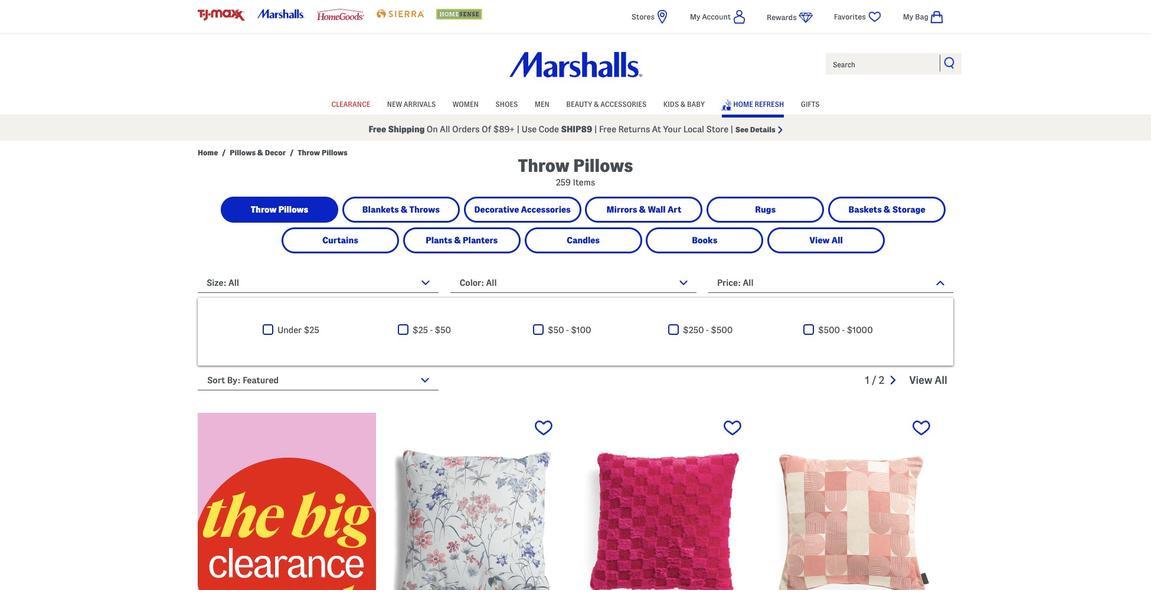 Task type: vqa. For each thing, say whether or not it's contained in the screenshot.
See Similar Styles button related to Novelty Striped Sweater
no



Task type: describe. For each thing, give the bounding box(es) containing it.
candles
[[567, 236, 600, 245]]

& for blankets & throws
[[401, 205, 408, 214]]

- for $25
[[430, 325, 433, 335]]

bag
[[916, 12, 929, 21]]

price:
[[718, 278, 741, 288]]

kids
[[664, 100, 679, 108]]

of
[[482, 125, 492, 134]]

2 | from the left
[[595, 125, 598, 134]]

22x22 charlize checkered pillow image
[[576, 413, 754, 590]]

decorative
[[475, 205, 519, 214]]

$100
[[571, 325, 592, 335]]

sort by: featured
[[207, 376, 279, 385]]

$50 - $100 option
[[533, 324, 669, 336]]

clearance
[[332, 100, 371, 108]]

beauty
[[567, 100, 593, 108]]

pillows down clearance
[[322, 148, 348, 157]]

refresh
[[755, 100, 785, 108]]

new arrivals link
[[387, 94, 436, 112]]

local
[[684, 125, 705, 134]]

code
[[539, 125, 559, 134]]

home refresh
[[734, 100, 785, 108]]

homesense.com image
[[436, 9, 484, 19]]

shoes
[[496, 100, 518, 108]]

view all link
[[770, 229, 884, 252]]

tjmaxx.com image
[[198, 9, 245, 21]]

$500 inside 'option'
[[819, 325, 841, 335]]

throw pillows link
[[223, 198, 337, 221]]

2 free from the left
[[600, 125, 617, 134]]

books link
[[648, 229, 762, 252]]

1 $50 from the left
[[435, 325, 451, 335]]

$250 - $500
[[683, 325, 733, 335]]

my for my bag
[[904, 12, 914, 21]]

all for size:
[[229, 278, 239, 288]]

beauty & accessories link
[[567, 94, 647, 112]]

baskets & storage link
[[831, 198, 945, 221]]

store |
[[707, 125, 734, 134]]

see
[[736, 125, 749, 133]]

rewards link
[[767, 10, 813, 25]]

my account
[[691, 12, 731, 21]]

details
[[751, 125, 776, 133]]

mirrors
[[607, 205, 638, 214]]

site search search field
[[825, 52, 963, 76]]

size:
[[207, 278, 227, 288]]

$1000
[[847, 325, 874, 335]]

sierra.com image
[[377, 9, 424, 18]]

by:
[[227, 376, 241, 385]]

view
[[810, 236, 830, 245]]

decorative accessories
[[475, 205, 571, 214]]

at
[[653, 125, 662, 134]]

featured
[[243, 376, 279, 385]]

throws
[[410, 205, 440, 214]]

decorative accessories link
[[466, 198, 580, 221]]

pillows left decor
[[230, 148, 256, 157]]

rewards
[[767, 13, 797, 21]]

- for $50
[[566, 325, 569, 335]]

free shipping on all orders of $89+ | use code ship89 | free returns at your local store | see details
[[369, 125, 776, 134]]

use
[[522, 125, 537, 134]]

curtains link
[[283, 229, 397, 252]]

favorites
[[834, 12, 866, 21]]

baskets & storage
[[849, 205, 926, 214]]

/ for home
[[222, 148, 226, 157]]

my account link
[[691, 9, 746, 24]]

product pagination menu bar
[[866, 367, 954, 395]]

throw pillows 259 items
[[518, 156, 633, 187]]

women link
[[453, 94, 479, 112]]

returns
[[619, 125, 651, 134]]

blankets & throws
[[363, 205, 440, 214]]

banner containing free shipping
[[0, 0, 1152, 141]]

home for home refresh
[[734, 100, 754, 108]]

gifts
[[801, 100, 820, 108]]

made in poland 20x20 floral outdoor pillow image
[[387, 413, 565, 590]]

marshalls.com image
[[258, 9, 305, 19]]

$25 - $50 option
[[398, 324, 533, 336]]

$25 inside $25 - $50 option
[[413, 325, 428, 335]]

kids & baby
[[664, 100, 705, 108]]

on
[[427, 125, 438, 134]]

my for my account
[[691, 12, 701, 21]]

1 horizontal spatial /
[[290, 148, 294, 157]]

navigation inside "product sorting" "navigation"
[[866, 367, 954, 395]]

$250 - $500 option
[[669, 324, 804, 336]]

home / pillows & decor / throw pillows
[[198, 148, 348, 157]]

arrivals
[[404, 100, 436, 108]]

size: all
[[207, 278, 239, 288]]

my bag
[[904, 12, 929, 21]]

$25 inside under $25 option
[[304, 325, 319, 335]]

marquee containing free shipping
[[0, 118, 1152, 141]]

& for kids & baby
[[681, 100, 686, 108]]

home refresh link
[[721, 93, 785, 114]]

pillows & decor link
[[230, 148, 286, 157]]

& for plants & planters
[[454, 236, 461, 245]]

wall
[[648, 205, 666, 214]]

wce image
[[198, 413, 376, 590]]



Task type: locate. For each thing, give the bounding box(es) containing it.
& left decor
[[257, 148, 263, 157]]

/ right 1
[[872, 375, 877, 386]]

throw right decor
[[298, 148, 320, 157]]

clearance link
[[332, 94, 371, 112]]

$500
[[711, 325, 733, 335], [819, 325, 841, 335]]

0 horizontal spatial $25
[[304, 325, 319, 335]]

all right on
[[440, 125, 450, 134]]

my
[[691, 12, 701, 21], [904, 12, 914, 21]]

$25
[[304, 325, 319, 335], [413, 325, 428, 335]]

all inside marquee
[[440, 125, 450, 134]]

throw for throw pillows
[[251, 205, 277, 214]]

throw inside throw pillows 259 items
[[518, 156, 570, 175]]

/ inside product pagination menu bar
[[872, 375, 877, 386]]

men link
[[535, 94, 550, 112]]

home up see at right top
[[734, 100, 754, 108]]

plants & planters link
[[405, 229, 519, 252]]

shipping
[[388, 125, 425, 134]]

& for baskets & storage
[[884, 205, 891, 214]]

1 - from the left
[[430, 325, 433, 335]]

0 horizontal spatial |
[[517, 125, 520, 134]]

None submit
[[945, 57, 956, 69]]

& inside "link"
[[454, 236, 461, 245]]

all right view on the right of page
[[832, 236, 843, 245]]

2 my from the left
[[904, 12, 914, 21]]

banner
[[0, 0, 1152, 141]]

2 - from the left
[[566, 325, 569, 335]]

ship89
[[561, 125, 593, 134]]

1 | from the left
[[517, 125, 520, 134]]

list box containing under $25
[[254, 315, 948, 348]]

navigation
[[866, 367, 954, 395]]

all inside view all link
[[832, 236, 843, 245]]

curtains
[[322, 236, 358, 245]]

0 horizontal spatial accessories
[[521, 205, 571, 214]]

rugs link
[[709, 198, 823, 221]]

& right kids
[[681, 100, 686, 108]]

/ right decor
[[290, 148, 294, 157]]

1
[[866, 375, 870, 386]]

home left pillows & decor "link"
[[198, 148, 218, 157]]

& for mirrors & wall art
[[640, 205, 646, 214]]

1 / 2
[[866, 375, 885, 386]]

1 free from the left
[[369, 125, 386, 134]]

1 horizontal spatial $50
[[548, 325, 564, 335]]

kids & baby link
[[664, 94, 705, 112]]

planters
[[463, 236, 498, 245]]

free
[[369, 125, 386, 134], [600, 125, 617, 134]]

orders
[[452, 125, 480, 134]]

2 $50 from the left
[[548, 325, 564, 335]]

$500 - $1000 option
[[804, 324, 939, 336]]

made in poland 20x20 outdoor geo blocks pillow image
[[765, 413, 943, 590]]

my left account
[[691, 12, 701, 21]]

blankets
[[363, 205, 399, 214]]

1 horizontal spatial throw
[[298, 148, 320, 157]]

0 horizontal spatial home
[[198, 148, 218, 157]]

free down beauty & accessories
[[600, 125, 617, 134]]

2 $500 from the left
[[819, 325, 841, 335]]

home inside home refresh link
[[734, 100, 754, 108]]

rugs
[[756, 205, 776, 214]]

2
[[879, 375, 885, 386]]

accessories up returns
[[601, 100, 647, 108]]

| left use
[[517, 125, 520, 134]]

under $25
[[278, 325, 319, 335]]

stores
[[632, 12, 655, 21]]

0 horizontal spatial free
[[369, 125, 386, 134]]

marquee
[[0, 118, 1152, 141]]

pillows
[[230, 148, 256, 157], [322, 148, 348, 157], [574, 156, 633, 175], [279, 205, 308, 214]]

shoes link
[[496, 94, 518, 112]]

accessories inside banner
[[601, 100, 647, 108]]

plants
[[426, 236, 453, 245]]

pillows inside throw pillows 259 items
[[574, 156, 633, 175]]

& right beauty
[[594, 100, 599, 108]]

|
[[517, 125, 520, 134], [595, 125, 598, 134]]

accessories
[[601, 100, 647, 108], [521, 205, 571, 214]]

1 horizontal spatial home
[[734, 100, 754, 108]]

1 horizontal spatial $500
[[819, 325, 841, 335]]

1 horizontal spatial accessories
[[601, 100, 647, 108]]

& left storage
[[884, 205, 891, 214]]

pillows up "curtains" link
[[279, 205, 308, 214]]

259
[[556, 178, 571, 187]]

new arrivals
[[387, 100, 436, 108]]

2 horizontal spatial /
[[872, 375, 877, 386]]

plants & planters
[[426, 236, 498, 245]]

menu bar containing clearance
[[198, 93, 954, 115]]

- inside 'option'
[[843, 325, 846, 335]]

0 horizontal spatial my
[[691, 12, 701, 21]]

0 vertical spatial accessories
[[601, 100, 647, 108]]

price: all
[[718, 278, 754, 288]]

items
[[573, 178, 596, 187]]

beauty & accessories
[[567, 100, 647, 108]]

&
[[594, 100, 599, 108], [681, 100, 686, 108], [257, 148, 263, 157], [401, 205, 408, 214], [640, 205, 646, 214], [884, 205, 891, 214], [454, 236, 461, 245]]

throw pillows
[[251, 205, 308, 214]]

0 vertical spatial home
[[734, 100, 754, 108]]

$500 left $1000
[[819, 325, 841, 335]]

none submit inside site search search field
[[945, 57, 956, 69]]

color:
[[460, 278, 485, 288]]

all for color:
[[487, 278, 497, 288]]

sort
[[207, 376, 225, 385]]

men
[[535, 100, 550, 108]]

marshalls home image
[[509, 52, 642, 78]]

/ right home link
[[222, 148, 226, 157]]

blankets & throws link
[[344, 198, 458, 221]]

& left wall
[[640, 205, 646, 214]]

4 - from the left
[[843, 325, 846, 335]]

1 $500 from the left
[[711, 325, 733, 335]]

1 vertical spatial accessories
[[521, 205, 571, 214]]

all for price:
[[743, 278, 754, 288]]

art
[[668, 205, 682, 214]]

$89+
[[494, 125, 515, 134]]

$50
[[435, 325, 451, 335], [548, 325, 564, 335]]

favorites link
[[834, 9, 883, 24]]

homegoods.com image
[[317, 9, 364, 20]]

2 $25 from the left
[[413, 325, 428, 335]]

my bag link
[[904, 9, 954, 24]]

view all link
[[910, 375, 948, 386]]

navigation containing 1 / 2
[[866, 367, 954, 395]]

/ for 1
[[872, 375, 877, 386]]

0 horizontal spatial $50
[[435, 325, 451, 335]]

under
[[278, 325, 302, 335]]

1 horizontal spatial |
[[595, 125, 598, 134]]

product sorting navigation
[[198, 367, 954, 399]]

new
[[387, 100, 402, 108]]

home link
[[198, 148, 218, 157]]

view all
[[810, 236, 843, 245]]

$50 - $100
[[548, 325, 592, 335]]

2 horizontal spatial throw
[[518, 156, 570, 175]]

0 horizontal spatial throw
[[251, 205, 277, 214]]

& inside 'link'
[[681, 100, 686, 108]]

throw
[[298, 148, 320, 157], [518, 156, 570, 175], [251, 205, 277, 214]]

all
[[440, 125, 450, 134], [832, 236, 843, 245], [229, 278, 239, 288], [487, 278, 497, 288], [743, 278, 754, 288]]

- for $500
[[843, 325, 846, 335]]

$500 right $250
[[711, 325, 733, 335]]

1 horizontal spatial $25
[[413, 325, 428, 335]]

decor
[[265, 148, 286, 157]]

baskets
[[849, 205, 882, 214]]

mirrors & wall art
[[607, 205, 682, 214]]

mirrors & wall art link
[[587, 198, 701, 221]]

$25 - $50
[[413, 325, 451, 335]]

all
[[935, 375, 948, 386]]

your
[[664, 125, 682, 134]]

throw for throw pillows 259 items
[[518, 156, 570, 175]]

view all
[[910, 375, 948, 386]]

pillows inside throw pillows link
[[279, 205, 308, 214]]

pillows up items
[[574, 156, 633, 175]]

& for beauty & accessories
[[594, 100, 599, 108]]

1 my from the left
[[691, 12, 701, 21]]

account
[[703, 12, 731, 21]]

gifts link
[[801, 94, 820, 112]]

1 vertical spatial home
[[198, 148, 218, 157]]

& left throws
[[401, 205, 408, 214]]

1 horizontal spatial my
[[904, 12, 914, 21]]

under $25 option
[[263, 324, 398, 336]]

0 horizontal spatial /
[[222, 148, 226, 157]]

list box
[[254, 315, 948, 348]]

- for $250
[[706, 325, 709, 335]]

Search text field
[[825, 52, 963, 76]]

my left bag
[[904, 12, 914, 21]]

& right plants
[[454, 236, 461, 245]]

women
[[453, 100, 479, 108]]

view
[[910, 375, 933, 386]]

all right the size:
[[229, 278, 239, 288]]

-
[[430, 325, 433, 335], [566, 325, 569, 335], [706, 325, 709, 335], [843, 325, 846, 335]]

3 - from the left
[[706, 325, 709, 335]]

candles link
[[527, 229, 641, 252]]

accessories down '259' at left top
[[521, 205, 571, 214]]

$500 - $1000
[[819, 325, 874, 335]]

$500 inside option
[[711, 325, 733, 335]]

1 $25 from the left
[[304, 325, 319, 335]]

stores link
[[632, 9, 670, 24]]

menu bar inside banner
[[198, 93, 954, 115]]

free left shipping
[[369, 125, 386, 134]]

throw down pillows & decor "link"
[[251, 205, 277, 214]]

all right "color:"
[[487, 278, 497, 288]]

all right price:
[[743, 278, 754, 288]]

color: all
[[460, 278, 497, 288]]

menu bar
[[198, 93, 954, 115]]

0 horizontal spatial $500
[[711, 325, 733, 335]]

home for home / pillows & decor / throw pillows
[[198, 148, 218, 157]]

| right ship89 on the top of page
[[595, 125, 598, 134]]

1 horizontal spatial free
[[600, 125, 617, 134]]

throw up '259' at left top
[[518, 156, 570, 175]]



